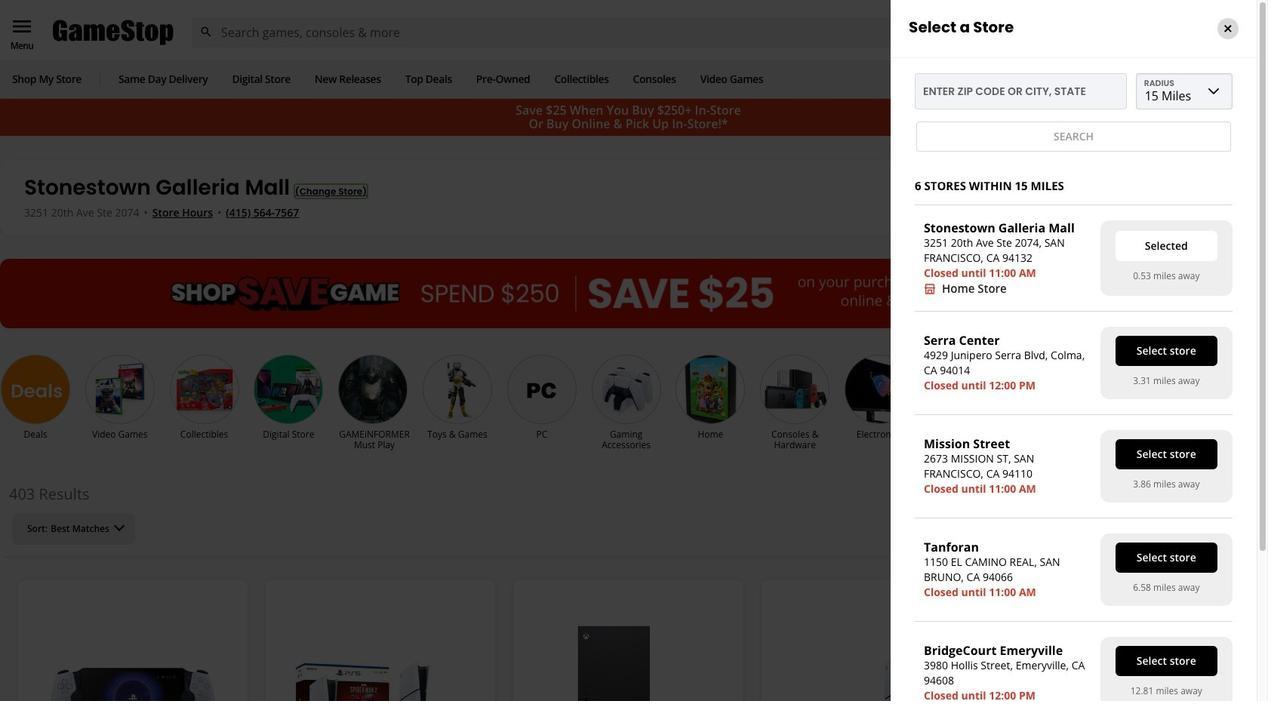 Task type: describe. For each thing, give the bounding box(es) containing it.
Search games, consoles & more search field
[[221, 17, 919, 48]]

gamestop image
[[53, 18, 174, 47]]



Task type: vqa. For each thing, say whether or not it's contained in the screenshot.
GameStop Pro Icon at the right top of page
no



Task type: locate. For each thing, give the bounding box(es) containing it.
search icon image
[[1053, 190, 1069, 205]]

Find items from this store field
[[1044, 179, 1233, 216]]

None text field
[[915, 73, 1127, 109]]

None search field
[[191, 17, 946, 48]]



